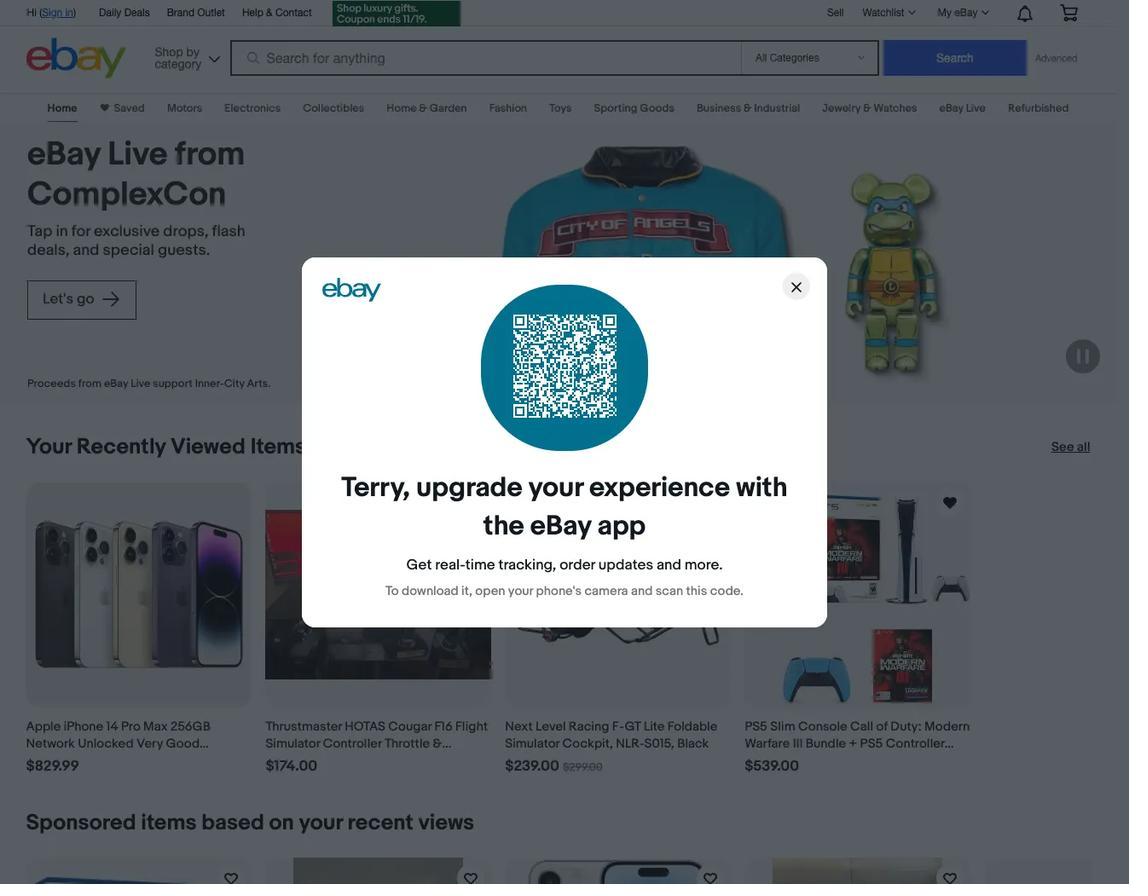 Task type: describe. For each thing, give the bounding box(es) containing it.
items
[[251, 434, 306, 461]]

$539.00
[[745, 758, 799, 775]]

thrustmaster
[[266, 719, 342, 735]]

brand outlet
[[167, 7, 225, 19]]

time
[[466, 557, 495, 574]]

simulator inside thrustmaster hotas cougar f16 flight simulator controller throttle & joystick
[[266, 736, 320, 752]]

jewelry
[[823, 102, 861, 115]]

ebay live from complexcon tap in for exclusive drops, flash deals, and special guests.
[[27, 135, 246, 260]]

more.
[[685, 557, 723, 574]]

ebay inside terry, upgrade your experience with the ebay app
[[531, 510, 592, 543]]

help & contact
[[242, 7, 312, 19]]

go
[[77, 291, 94, 308]]

s015,
[[645, 736, 675, 752]]

toys
[[550, 102, 572, 115]]

unlocked
[[78, 736, 134, 752]]

the
[[484, 510, 524, 543]]

see all
[[1052, 439, 1091, 456]]

refurbished link
[[1008, 102, 1069, 115]]

complexcon
[[27, 175, 226, 215]]

& inside thrustmaster hotas cougar f16 flight simulator controller throttle & joystick
[[433, 736, 442, 752]]

code.
[[710, 583, 744, 599]]

0 vertical spatial ps5
[[745, 719, 768, 735]]

joystick
[[266, 753, 315, 769]]

& for industrial
[[744, 102, 752, 115]]

2 horizontal spatial and
[[657, 557, 682, 574]]

see all link
[[1052, 439, 1091, 456]]

sponsored items based on your recent views
[[26, 810, 474, 837]]

to download it, open your phone's camera and scan this code.
[[386, 583, 744, 599]]

warfare
[[745, 736, 790, 752]]

views
[[419, 810, 474, 837]]

$174.00 text field
[[266, 758, 318, 776]]

in inside "ebay live from complexcon tap in for exclusive drops, flash deals, and special guests."
[[56, 222, 68, 241]]

thrustmaster hotas cougar f16 flight simulator controller throttle & joystick
[[266, 719, 488, 769]]

let's go
[[43, 291, 98, 308]]

$239.00 text field
[[505, 758, 560, 776]]

cougar
[[388, 719, 432, 735]]

ebay inside "ebay live from complexcon tap in for exclusive drops, flash deals, and special guests."
[[27, 135, 100, 175]]

it,
[[462, 583, 473, 599]]

to
[[386, 583, 399, 599]]

ebay inside account navigation
[[955, 7, 978, 19]]

previous price $299.00 text field
[[563, 761, 603, 775]]

$829.99
[[26, 758, 79, 775]]

special
[[103, 241, 154, 260]]

help
[[242, 7, 263, 19]]

help & contact link
[[242, 4, 312, 23]]

foldable
[[668, 719, 718, 735]]

viewed
[[171, 434, 246, 461]]

garden
[[430, 102, 467, 115]]

tap
[[27, 222, 52, 241]]

your recently viewed items
[[26, 434, 306, 461]]

condition
[[26, 753, 84, 769]]

& for contact
[[266, 7, 273, 19]]

from inside "ebay live from complexcon tap in for exclusive drops, flash deals, and special guests."
[[175, 135, 245, 175]]

fashion link
[[489, 102, 527, 115]]

recent
[[348, 810, 414, 837]]

simulator inside next level racing f-gt lite foldable simulator cockpit, nlr-s015, black $239.00 $299.00
[[505, 736, 560, 752]]

f16
[[435, 719, 453, 735]]

collectibles
[[303, 102, 365, 115]]

watchlist
[[863, 7, 905, 19]]

gt
[[625, 719, 641, 735]]

$174.00
[[266, 758, 318, 775]]

motors
[[167, 102, 202, 115]]

all
[[1078, 439, 1091, 456]]

your recently viewed items link
[[26, 434, 306, 461]]

for
[[72, 222, 90, 241]]

business & industrial link
[[697, 102, 800, 115]]

$239.00
[[505, 758, 560, 775]]

sporting
[[594, 102, 638, 115]]

electronics
[[225, 102, 281, 115]]

(
[[39, 7, 42, 19]]

toys link
[[550, 102, 572, 115]]

& for garden
[[419, 102, 427, 115]]

level
[[536, 719, 566, 735]]

terry, upgrade your experience with the ebay app
[[342, 471, 788, 543]]

fashion
[[489, 102, 527, 115]]

controller inside thrustmaster hotas cougar f16 flight simulator controller throttle & joystick
[[323, 736, 382, 752]]

jewelry & watches
[[823, 102, 918, 115]]

sell
[[827, 7, 844, 18]]

brand
[[167, 7, 195, 19]]

sell link
[[820, 7, 852, 18]]

$539.00 text field
[[745, 758, 799, 776]]

scan
[[656, 583, 683, 599]]

industrial
[[754, 102, 800, 115]]

nlr-
[[616, 736, 645, 752]]

pro
[[121, 719, 141, 735]]

real-
[[435, 557, 466, 574]]

slim
[[771, 719, 796, 735]]

cockpit,
[[563, 736, 613, 752]]

14
[[106, 719, 118, 735]]

tracking,
[[499, 557, 557, 574]]

saved link
[[109, 102, 145, 115]]

account navigation
[[17, 0, 1091, 29]]

and inside "ebay live from complexcon tap in for exclusive drops, flash deals, and special guests."
[[73, 241, 99, 260]]

camera
[[585, 583, 628, 599]]

daily deals
[[99, 7, 150, 19]]

phone's
[[536, 583, 582, 599]]

exclusive
[[94, 222, 160, 241]]

motors link
[[167, 102, 202, 115]]

iphone
[[64, 719, 103, 735]]

drops,
[[163, 222, 209, 241]]

hi
[[27, 7, 37, 19]]

my ebay link
[[929, 3, 997, 23]]

saved
[[114, 102, 145, 115]]

daily
[[99, 7, 121, 19]]



Task type: vqa. For each thing, say whether or not it's contained in the screenshot.
'More' button to the middle
no



Task type: locate. For each thing, give the bounding box(es) containing it.
your
[[529, 471, 583, 505], [508, 583, 533, 599], [299, 810, 343, 837]]

sign in link
[[42, 7, 73, 19]]

your shopping cart image
[[1059, 4, 1079, 21]]

& right business
[[744, 102, 752, 115]]

0 horizontal spatial and
[[73, 241, 99, 260]]

blue
[[745, 753, 770, 769]]

ps5
[[745, 719, 768, 735], [860, 736, 883, 752]]

256gb
[[171, 719, 211, 735]]

of
[[877, 719, 888, 735]]

ebay live link
[[940, 102, 986, 115]]

1 horizontal spatial from
[[175, 135, 245, 175]]

good
[[166, 736, 200, 752]]

1 vertical spatial your
[[508, 583, 533, 599]]

let's
[[43, 291, 73, 308]]

network
[[26, 736, 75, 752]]

simulator down next at the left of the page
[[505, 736, 560, 752]]

simulator up "joystick"
[[266, 736, 320, 752]]

0 horizontal spatial simulator
[[266, 736, 320, 752]]

0 vertical spatial your
[[529, 471, 583, 505]]

banner
[[17, 0, 1091, 83]]

2 vertical spatial and
[[631, 583, 653, 599]]

electronics link
[[225, 102, 281, 115]]

1 vertical spatial ps5
[[860, 736, 883, 752]]

my ebay
[[938, 7, 978, 19]]

1 controller from the left
[[323, 736, 382, 752]]

see
[[1052, 439, 1075, 456]]

sponsored
[[26, 810, 136, 837]]

0 horizontal spatial ps5
[[745, 719, 768, 735]]

& right help
[[266, 7, 273, 19]]

console
[[799, 719, 848, 735]]

ebay right my
[[955, 7, 978, 19]]

arts.
[[247, 377, 271, 390]]

and
[[73, 241, 99, 260], [657, 557, 682, 574], [631, 583, 653, 599]]

0 horizontal spatial from
[[78, 377, 102, 390]]

next
[[505, 719, 533, 735]]

1 vertical spatial from
[[78, 377, 102, 390]]

2 simulator from the left
[[505, 736, 560, 752]]

flash
[[212, 222, 246, 241]]

controller inside ps5 slim console call of duty: modern warfare iii bundle + ps5 controller blue
[[886, 736, 945, 752]]

contact
[[276, 7, 312, 19]]

your for views
[[299, 810, 343, 837]]

controller down duty:
[[886, 736, 945, 752]]

1 simulator from the left
[[266, 736, 320, 752]]

& right jewelry
[[864, 102, 872, 115]]

deals,
[[27, 241, 69, 260]]

banner containing sell
[[17, 0, 1091, 83]]

from down motors link
[[175, 135, 245, 175]]

inner-
[[195, 377, 224, 390]]

live inside "ebay live from complexcon tap in for exclusive drops, flash deals, and special guests."
[[108, 135, 168, 175]]

and down for
[[73, 241, 99, 260]]

black
[[678, 736, 709, 752]]

sign
[[42, 7, 63, 19]]

your inside terry, upgrade your experience with the ebay app
[[529, 471, 583, 505]]

0 vertical spatial from
[[175, 135, 245, 175]]

let's go link
[[27, 280, 137, 320]]

ebay live
[[940, 102, 986, 115]]

home for home
[[47, 102, 77, 115]]

1 vertical spatial live
[[108, 135, 168, 175]]

ebay up get real-time tracking, order updates and more. "element"
[[531, 510, 592, 543]]

home left saved link
[[47, 102, 77, 115]]

f-
[[612, 719, 625, 735]]

on
[[269, 810, 294, 837]]

your for camera
[[508, 583, 533, 599]]

from
[[175, 135, 245, 175], [78, 377, 102, 390]]

2 vertical spatial your
[[299, 810, 343, 837]]

home for home & garden
[[387, 102, 417, 115]]

in right sign
[[65, 7, 73, 19]]

terry,
[[342, 471, 410, 505]]

upgrade
[[416, 471, 523, 505]]

1 horizontal spatial controller
[[886, 736, 945, 752]]

bundle
[[806, 736, 847, 752]]

based
[[202, 810, 264, 837]]

goods
[[640, 102, 675, 115]]

to download it, open your phone's camera and scan this code. element
[[386, 583, 744, 599]]

1 vertical spatial and
[[657, 557, 682, 574]]

+
[[849, 736, 858, 752]]

& for watches
[[864, 102, 872, 115]]

live left refurbished
[[966, 102, 986, 115]]

guests.
[[158, 241, 210, 260]]

flight
[[456, 719, 488, 735]]

throttle
[[385, 736, 430, 752]]

advanced
[[1036, 53, 1078, 63]]

1 horizontal spatial simulator
[[505, 736, 560, 752]]

business & industrial
[[697, 102, 800, 115]]

racing
[[569, 719, 609, 735]]

terry, upgrade your experience with the ebay app dialog
[[0, 0, 1130, 885]]

controller
[[323, 736, 382, 752], [886, 736, 945, 752]]

terry, upgrade your experience with the ebay app element
[[342, 471, 788, 543]]

in left for
[[56, 222, 68, 241]]

ebay right watches
[[940, 102, 964, 115]]

1 horizontal spatial home
[[387, 102, 417, 115]]

get real-time tracking, order updates and more.
[[406, 557, 723, 574]]

$829.99 text field
[[26, 758, 79, 776]]

hotas
[[345, 719, 386, 735]]

None submit
[[884, 40, 1027, 76]]

open
[[475, 583, 505, 599]]

2 home from the left
[[387, 102, 417, 115]]

proceeds from ebay live support inner-city arts.
[[27, 377, 271, 390]]

outlet
[[197, 7, 225, 19]]

& inside account navigation
[[266, 7, 273, 19]]

advanced link
[[1027, 41, 1086, 75]]

1 horizontal spatial ps5
[[860, 736, 883, 752]]

& down the f16
[[433, 736, 442, 752]]

live down saved
[[108, 135, 168, 175]]

next level racing f-gt lite foldable simulator cockpit, nlr-s015, black $239.00 $299.00
[[505, 719, 718, 775]]

0 vertical spatial in
[[65, 7, 73, 19]]

from right proceeds
[[78, 377, 102, 390]]

ebay up for
[[27, 135, 100, 175]]

$299.00
[[563, 761, 603, 775]]

0 vertical spatial live
[[966, 102, 986, 115]]

1 home from the left
[[47, 102, 77, 115]]

business
[[697, 102, 742, 115]]

sporting goods
[[594, 102, 675, 115]]

ps5 up the warfare
[[745, 719, 768, 735]]

ebay left support
[[104, 377, 128, 390]]

2 controller from the left
[[886, 736, 945, 752]]

in inside account navigation
[[65, 7, 73, 19]]

ps5 right +
[[860, 736, 883, 752]]

items
[[141, 810, 197, 837]]

your
[[26, 434, 72, 461]]

home
[[47, 102, 77, 115], [387, 102, 417, 115]]

city
[[224, 377, 245, 390]]

ps5 slim console call of duty: modern warfare iii bundle + ps5 controller blue
[[745, 719, 970, 769]]

get real-time tracking, order updates and more. element
[[406, 557, 723, 574]]

download
[[402, 583, 459, 599]]

updates
[[599, 557, 654, 574]]

0 horizontal spatial home
[[47, 102, 77, 115]]

live for ebay live
[[966, 102, 986, 115]]

max
[[143, 719, 168, 735]]

controller down hotas
[[323, 736, 382, 752]]

and left 'scan' on the bottom right of the page
[[631, 583, 653, 599]]

proceeds
[[27, 377, 76, 390]]

0 vertical spatial and
[[73, 241, 99, 260]]

live left support
[[131, 377, 150, 390]]

1 horizontal spatial and
[[631, 583, 653, 599]]

live for ebay live from complexcon tap in for exclusive drops, flash deals, and special guests.
[[108, 135, 168, 175]]

get the coupon image
[[332, 1, 460, 26]]

and up 'scan' on the bottom right of the page
[[657, 557, 682, 574]]

home left garden
[[387, 102, 417, 115]]

0 horizontal spatial controller
[[323, 736, 382, 752]]

1 vertical spatial in
[[56, 222, 68, 241]]

&
[[266, 7, 273, 19], [419, 102, 427, 115], [744, 102, 752, 115], [864, 102, 872, 115], [433, 736, 442, 752]]

& left garden
[[419, 102, 427, 115]]

iii
[[793, 736, 803, 752]]

duty:
[[891, 719, 922, 735]]

2 vertical spatial live
[[131, 377, 150, 390]]



